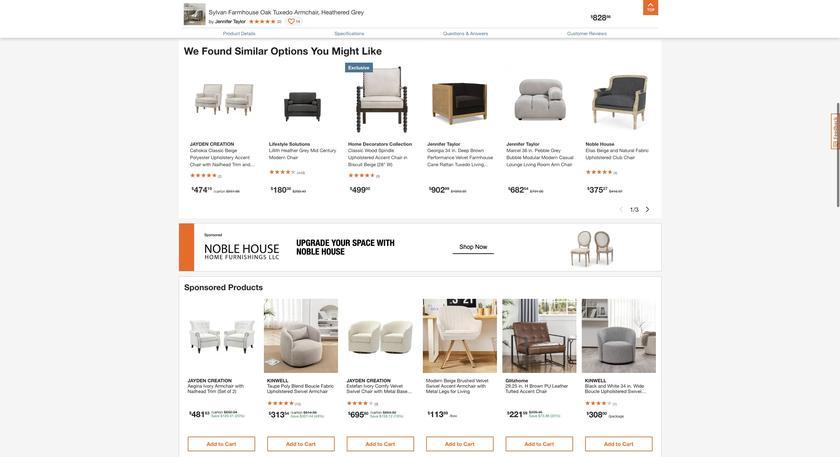 Task type: locate. For each thing, give the bounding box(es) containing it.
kinwell inside kinwell taupe poly blend boucle fabric upholstered swivel armchair
[[267, 378, 288, 384]]

0 horizontal spatial legs
[[234, 169, 244, 174]]

. right the 27
[[618, 189, 619, 194]]

and inside kinwell black and white 34 in. wide boucle upholstered swivel barrel armchair
[[598, 383, 606, 389]]

0 horizontal spatial classic
[[209, 148, 224, 153]]

. left 92
[[388, 414, 389, 419]]

add to cart button down 158
[[347, 437, 414, 452]]

swivel
[[426, 383, 440, 389], [294, 389, 308, 394], [347, 389, 360, 394], [628, 389, 642, 394]]

velvet right comfy
[[390, 383, 403, 389]]

creation inside jayden creation cahokia classic beige polyester upholstery accent chair with nailhead trim and tapered solid wood legs (set of 2)
[[210, 141, 234, 147]]

54 inside $ 313 54 /carton $ 614 . 98 save $ 301 . 44 ( 49 %)
[[285, 411, 289, 416]]

3 cart from the left
[[384, 441, 395, 447]]

of down estefan
[[356, 394, 360, 400]]

of down tapered
[[190, 176, 194, 181]]

6 add from the left
[[604, 441, 614, 447]]

jayden for 180
[[190, 141, 209, 147]]

2) down estefan
[[362, 394, 365, 400]]

jayden inside jayden creation aegina ivory armchair with nailhead trim (set of 2)
[[188, 378, 206, 384]]

room
[[537, 162, 550, 167], [427, 169, 440, 174]]

arm inside jennifer taylor georgia 34 in. deep brown performance velvet farmhouse cane rattan tuxedo living room acccent arm chair
[[460, 169, 469, 174]]

1 vertical spatial 54
[[285, 411, 289, 416]]

grey for sylvan farmhouse oak tuxedo armchair, heathered grey
[[351, 8, 364, 16]]

ivory inside jayden creation aegina ivory armchair with nailhead trim (set of 2)
[[203, 383, 214, 389]]

1 left 3
[[630, 206, 633, 213]]

) for 474
[[221, 174, 222, 178]]

taupe
[[267, 383, 280, 389]]

chair right acccent
[[470, 169, 481, 174]]

add down $ 695 80 /carton $ 853 . 92 save $ 158 . 12 ( 19 %)
[[366, 441, 376, 447]]

%) inside $ 313 54 /carton $ 614 . 98 save $ 301 . 44 ( 49 %)
[[319, 414, 324, 419]]

2 horizontal spatial grey
[[551, 148, 561, 153]]

1 horizontal spatial room
[[537, 162, 550, 167]]

0 horizontal spatial tuxedo
[[273, 8, 293, 16]]

) down the club on the right top of the page
[[617, 171, 617, 175]]

chair down natural
[[624, 155, 635, 160]]

to down /box
[[457, 441, 462, 447]]

jennifer for 682
[[507, 141, 525, 147]]

chair left in
[[391, 155, 402, 160]]

0 horizontal spatial 5
[[182, 23, 185, 29]]

) up $ 695 80 /carton $ 853 . 92 save $ 158 . 12 ( 19 %)
[[377, 402, 378, 407]]

3 add to cart from the left
[[366, 441, 395, 447]]

1 horizontal spatial customer reviews
[[567, 30, 607, 36]]

grey for jennifer taylor marcel 36 in. pebble grey bubble modular modern casual lounge living room arm chair
[[551, 148, 561, 153]]

velvet right brushed
[[476, 378, 489, 384]]

1 horizontal spatial trim
[[232, 162, 241, 167]]

save for 481
[[211, 414, 219, 418]]

54
[[524, 186, 528, 191], [285, 411, 289, 416]]

creation up the upholstery
[[210, 141, 234, 147]]

sylvan
[[209, 8, 227, 16]]

0 horizontal spatial room
[[427, 169, 440, 174]]

2 horizontal spatial (set
[[347, 394, 355, 400]]

to
[[218, 441, 224, 447], [298, 441, 303, 447], [377, 441, 383, 447], [457, 441, 462, 447], [536, 441, 542, 447], [616, 441, 621, 447]]

jennifer up georgia
[[427, 141, 446, 147]]

2 horizontal spatial living
[[524, 162, 536, 167]]

jennifer down sylvan
[[215, 18, 232, 24]]

) for 308
[[616, 402, 617, 407]]

0 horizontal spatial 2
[[219, 174, 221, 178]]

modern
[[269, 155, 286, 160], [542, 155, 558, 160], [426, 378, 443, 384]]

54 left 791
[[524, 186, 528, 191]]

0 horizontal spatial 00
[[366, 186, 370, 191]]

) up $ 313 54 /carton $ 614 . 98 save $ 301 . 44 ( 49 %)
[[300, 402, 301, 407]]

leather
[[552, 383, 568, 389]]

room down modular
[[537, 162, 550, 167]]

pebble
[[535, 148, 550, 153]]

add to cart button down 120
[[188, 437, 255, 452]]

glitzhome 29.25 in. h brown pu leather tufted accent chair
[[506, 378, 568, 394]]

( 2 ) down the sylvan farmhouse oak tuxedo armchair, heathered grey
[[277, 19, 281, 23]]

2 to from the left
[[298, 441, 303, 447]]

6 cart from the left
[[623, 441, 634, 447]]

1 horizontal spatial velvet
[[456, 155, 468, 160]]

beige up the 'for'
[[444, 378, 456, 384]]

taupe poly blend boucle fabric upholstered swivel armchair image
[[264, 299, 338, 373]]

legs inside modern beige brushed velvet swivel accent armchair with metal legs for living
[[439, 389, 449, 394]]

accent inside the glitzhome 29.25 in. h brown pu leather tufted accent chair
[[520, 389, 535, 394]]

grey right heathered
[[351, 8, 364, 16]]

of right the out on the left of page
[[194, 23, 198, 29]]

1 horizontal spatial 34
[[621, 383, 626, 389]]

save inside $ 481 63 /carton $ 602 . 04 save $ 120 . 41 ( 20 %)
[[211, 414, 219, 418]]

nailhead inside jayden creation aegina ivory armchair with nailhead trim (set of 2)
[[188, 389, 206, 394]]

creation inside the jayden creation estefan ivory comfy velvet swivel chair with metal base (set of 2)
[[367, 378, 391, 384]]

to for tufted
[[536, 441, 542, 447]]

2 vertical spatial and
[[598, 383, 606, 389]]

1 vertical spatial nailhead
[[188, 389, 206, 394]]

swivel inside kinwell black and white 34 in. wide boucle upholstered swivel barrel armchair
[[628, 389, 642, 394]]

add down /package
[[604, 441, 614, 447]]

velvet
[[456, 155, 468, 160], [476, 378, 489, 384], [390, 383, 403, 389]]

1 horizontal spatial living
[[472, 162, 484, 167]]

chair left comfy
[[362, 389, 373, 394]]

0 vertical spatial legs
[[234, 169, 244, 174]]

creation right aegina
[[208, 378, 232, 384]]

metal left base
[[384, 389, 396, 394]]

1 to from the left
[[218, 441, 224, 447]]

in. right 36
[[529, 148, 534, 153]]

customer reviews down 828
[[567, 30, 607, 36]]

1 horizontal spatial 5
[[199, 23, 202, 29]]

might
[[332, 45, 359, 57]]

armchair inside jayden creation aegina ivory armchair with nailhead trim (set of 2)
[[215, 383, 234, 389]]

0 horizontal spatial fabric
[[321, 383, 334, 389]]

taylor inside jennifer taylor georgia 34 in. deep brown performance velvet farmhouse cane rattan tuxedo living room acccent arm chair
[[447, 141, 460, 147]]

add to cart button for chair
[[347, 437, 414, 452]]

add to cart down 120
[[207, 441, 236, 447]]

%) right 98
[[319, 414, 324, 419]]

/carton inside $ 313 54 /carton $ 614 . 98 save $ 301 . 44 ( 49 %)
[[291, 411, 302, 415]]

accent inside modern beige brushed velvet swivel accent armchair with metal legs for living
[[441, 383, 456, 389]]

0 vertical spatial customer reviews
[[182, 12, 236, 20]]

2 add to cart from the left
[[286, 441, 316, 447]]

cart for 29.25 in. h brown pu leather tufted accent chair
[[543, 441, 554, 447]]

1 horizontal spatial tuxedo
[[455, 162, 470, 167]]

695
[[351, 410, 364, 420]]

2 metal from the left
[[426, 389, 438, 394]]

( 2 )
[[277, 19, 281, 23], [218, 174, 222, 178]]

2 ivory from the left
[[364, 383, 374, 389]]

/carton
[[214, 189, 225, 194], [211, 410, 223, 415], [291, 411, 302, 415], [370, 411, 382, 415]]

3 add from the left
[[366, 441, 376, 447]]

to down 158
[[377, 441, 383, 447]]

grey up casual
[[551, 148, 561, 153]]

)
[[280, 19, 281, 23], [304, 171, 305, 175], [617, 171, 617, 175], [221, 174, 222, 178], [379, 174, 380, 178], [300, 402, 301, 407], [377, 402, 378, 407], [616, 402, 617, 407]]

1 vertical spatial fabric
[[321, 383, 334, 389]]

1 cart from the left
[[225, 441, 236, 447]]

1 horizontal spatial 00
[[539, 189, 544, 194]]

fabric left estefan
[[321, 383, 334, 389]]

0 horizontal spatial kinwell
[[267, 378, 288, 384]]

this is the first slide image
[[619, 207, 624, 212]]

1 vertical spatial room
[[427, 169, 440, 174]]

jayden creation estefan ivory comfy velvet swivel chair with metal base (set of 2)
[[347, 378, 408, 400]]

h
[[525, 383, 528, 389]]

black and white 34 in. wide boucle upholstered swivel barrel armchair image
[[582, 299, 656, 373]]

) up /package
[[616, 402, 617, 407]]

beige
[[225, 148, 237, 153], [597, 148, 609, 153], [364, 162, 376, 167], [444, 378, 456, 384]]

upholstery
[[211, 155, 234, 160]]

0 horizontal spatial living
[[458, 389, 470, 394]]

86 inside $ 221 59 $ 295 . 45 save $ 73 . 86 ( 25 %)
[[546, 414, 550, 418]]

( inside $ 481 63 /carton $ 602 . 04 save $ 120 . 41 ( 20 %)
[[235, 414, 236, 418]]

/carton down ( 10 )
[[291, 411, 302, 415]]

34 up performance
[[445, 148, 450, 153]]

1 horizontal spatial boucle
[[585, 389, 600, 394]]

2 add to cart button from the left
[[267, 437, 335, 452]]

brown right deep
[[470, 148, 484, 153]]

0 horizontal spatial grey
[[299, 148, 309, 153]]

1 vertical spatial 19
[[395, 414, 399, 419]]

jayden
[[190, 141, 209, 147], [188, 378, 206, 384], [347, 378, 365, 384]]

( inside $ 313 54 /carton $ 614 . 98 save $ 301 . 44 ( 49 %)
[[314, 414, 315, 419]]

%) inside $ 481 63 /carton $ 602 . 04 save $ 120 . 41 ( 20 %)
[[240, 414, 244, 418]]

0 horizontal spatial velvet
[[390, 383, 403, 389]]

armchair up 98
[[309, 389, 328, 394]]

1 horizontal spatial ( 2 )
[[277, 19, 281, 23]]

1 horizontal spatial taylor
[[447, 141, 460, 147]]

(set
[[245, 169, 253, 174], [218, 389, 226, 394], [347, 394, 355, 400]]

1 horizontal spatial wood
[[365, 148, 377, 153]]

1 horizontal spatial 2)
[[233, 389, 236, 394]]

noble house elias beige and natural fabric upholstered club chair
[[586, 141, 649, 160]]

room inside the jennifer taylor marcel 36 in. pebble grey bubble modular modern casual lounge living room arm chair
[[537, 162, 550, 167]]

beige left (28"
[[364, 162, 376, 167]]

0 horizontal spatial 54
[[285, 411, 289, 416]]

wood
[[365, 148, 377, 153], [220, 169, 232, 174]]

. inside "$ 902 99 $ 1059 . 99"
[[461, 189, 462, 194]]

nailhead
[[212, 162, 231, 167], [188, 389, 206, 394]]

54 inside $ 682 54 $ 791 . 00
[[524, 186, 528, 191]]

save inside $ 313 54 /carton $ 614 . 98 save $ 301 . 44 ( 49 %)
[[291, 414, 299, 419]]

we found similar options you might like
[[184, 45, 382, 57]]

38
[[287, 186, 291, 191]]

product
[[223, 30, 240, 36]]

accent
[[235, 155, 250, 160], [375, 155, 390, 160], [441, 383, 456, 389], [520, 389, 535, 394]]

200
[[295, 189, 301, 194]]

ivory inside the jayden creation estefan ivory comfy velvet swivel chair with metal base (set of 2)
[[364, 383, 374, 389]]

1 add to cart from the left
[[207, 441, 236, 447]]

. left 73
[[537, 410, 538, 415]]

of inside the jayden creation estefan ivory comfy velvet swivel chair with metal base (set of 2)
[[356, 394, 360, 400]]

for
[[451, 389, 456, 394]]

add to cart for tufted
[[525, 441, 554, 447]]

221
[[510, 410, 523, 419]]

0 horizontal spatial 34
[[445, 148, 450, 153]]

0 horizontal spatial boucle
[[305, 383, 320, 389]]

2 classic from the left
[[348, 148, 364, 153]]

comfy
[[375, 383, 389, 389]]

0 horizontal spatial arm
[[460, 169, 469, 174]]

nailhead down the upholstery
[[212, 162, 231, 167]]

taylor inside the jennifer taylor marcel 36 in. pebble grey bubble modular modern casual lounge living room arm chair
[[526, 141, 540, 147]]

0 horizontal spatial modern
[[269, 155, 286, 160]]

0 vertical spatial 19
[[207, 186, 212, 191]]

1 horizontal spatial (set
[[245, 169, 253, 174]]

/carton inside $ 474 19 /carton $ 557 . 88
[[214, 189, 225, 194]]

to for chair
[[377, 441, 383, 447]]

add down /box
[[445, 441, 455, 447]]

in.
[[452, 148, 457, 153], [529, 148, 534, 153], [519, 383, 524, 389], [627, 383, 632, 389]]

34 right the white
[[621, 383, 626, 389]]

collection
[[389, 141, 412, 147]]

cart for black and white 34 in. wide boucle upholstered swivel barrel armchair
[[623, 441, 634, 447]]

1 horizontal spatial brown
[[530, 383, 543, 389]]

1 metal from the left
[[384, 389, 396, 394]]

19 down the solid
[[207, 186, 212, 191]]

jennifer taylor marcel 36 in. pebble grey bubble modular modern casual lounge living room arm chair
[[507, 141, 574, 167]]

jennifer taylor georgia 34 in. deep brown performance velvet farmhouse cane rattan tuxedo living room acccent arm chair
[[427, 141, 493, 174]]

3 to from the left
[[377, 441, 383, 447]]

kinwell for 313
[[267, 378, 288, 384]]

taylor up deep
[[447, 141, 460, 147]]

living right the 'for'
[[458, 389, 470, 394]]

with inside jayden creation aegina ivory armchair with nailhead trim (set of 2)
[[235, 383, 244, 389]]

1 ivory from the left
[[203, 383, 214, 389]]

jayden inside the jayden creation estefan ivory comfy velvet swivel chair with metal base (set of 2)
[[347, 378, 365, 384]]

to down /package
[[616, 441, 621, 447]]

georgia 34 in. deep brown performance velvet farmhouse cane rattan tuxedo living room acccent arm chair image
[[424, 63, 498, 137]]

0 vertical spatial and
[[610, 148, 618, 153]]

0 horizontal spatial ( 2 )
[[218, 174, 222, 178]]

1 horizontal spatial fabric
[[636, 148, 649, 153]]

creation inside jayden creation aegina ivory armchair with nailhead trim (set of 2)
[[208, 378, 232, 384]]

%) right 92
[[399, 414, 403, 419]]

) for 313
[[300, 402, 301, 407]]

fabric right natural
[[636, 148, 649, 153]]

0 horizontal spatial metal
[[384, 389, 396, 394]]

bubble
[[507, 155, 522, 160]]

0 vertical spatial 2
[[278, 19, 280, 23]]

ivory
[[203, 383, 214, 389], [364, 383, 374, 389]]

19
[[207, 186, 212, 191], [395, 414, 399, 419]]

10
[[296, 402, 300, 407]]

0 horizontal spatial brown
[[470, 148, 484, 153]]

add to cart for chair
[[366, 441, 395, 447]]

in. inside kinwell black and white 34 in. wide boucle upholstered swivel barrel armchair
[[627, 383, 632, 389]]

2) inside the jayden creation estefan ivory comfy velvet swivel chair with metal base (set of 2)
[[362, 394, 365, 400]]

) for 180
[[304, 171, 305, 175]]

/carton for 481
[[211, 410, 223, 415]]

black
[[585, 383, 597, 389]]

0 horizontal spatial 1
[[614, 402, 616, 407]]

taylor
[[233, 18, 246, 24], [447, 141, 460, 147], [526, 141, 540, 147]]

cart
[[225, 441, 236, 447], [305, 441, 316, 447], [384, 441, 395, 447], [464, 441, 475, 447], [543, 441, 554, 447], [623, 441, 634, 447]]

metal
[[384, 389, 396, 394], [426, 389, 438, 394]]

. down jayden creation cahokia classic beige polyester upholstery accent chair with nailhead trim and tapered solid wood legs (set of 2)
[[235, 189, 236, 194]]

creation for 180
[[210, 141, 234, 147]]

80
[[364, 411, 368, 416]]

kinwell inside kinwell black and white 34 in. wide boucle upholstered swivel barrel armchair
[[585, 378, 606, 384]]

5 add from the left
[[525, 441, 535, 447]]

chair right h
[[536, 389, 547, 394]]

add to cart button down /package
[[585, 437, 653, 452]]

1 vertical spatial and
[[242, 162, 250, 167]]

. right the 902
[[461, 189, 462, 194]]

0 horizontal spatial farmhouse
[[228, 8, 259, 16]]

customer reviews up 5 out of 5
[[182, 12, 236, 20]]

cart for taupe poly blend boucle fabric upholstered swivel armchair
[[305, 441, 316, 447]]

0 vertical spatial 34
[[445, 148, 450, 153]]

4
[[615, 171, 617, 175]]

1 kinwell from the left
[[267, 378, 288, 384]]

lillith
[[269, 148, 280, 153]]

0 vertical spatial trim
[[232, 162, 241, 167]]

0 vertical spatial nailhead
[[212, 162, 231, 167]]

1 horizontal spatial 54
[[524, 186, 528, 191]]

1 horizontal spatial and
[[598, 383, 606, 389]]

) down (28"
[[379, 174, 380, 178]]

0 vertical spatial 54
[[524, 186, 528, 191]]

19 inside $ 474 19 /carton $ 557 . 88
[[207, 186, 212, 191]]

2 cart from the left
[[305, 441, 316, 447]]

1 classic from the left
[[209, 148, 224, 153]]

1 horizontal spatial kinwell
[[585, 378, 606, 384]]

mid
[[310, 148, 318, 153]]

2 horizontal spatial and
[[610, 148, 618, 153]]

house
[[600, 141, 615, 147]]

34
[[445, 148, 450, 153], [621, 383, 626, 389]]

( 2 ) up $ 474 19 /carton $ 557 . 88
[[218, 174, 222, 178]]

%) for 313
[[319, 414, 324, 419]]

2 add from the left
[[286, 441, 296, 447]]

chair up tapered
[[190, 162, 201, 167]]

accent down glitzhome
[[520, 389, 535, 394]]

6 add to cart from the left
[[604, 441, 634, 447]]

1 add to cart button from the left
[[188, 437, 255, 452]]

( 449 )
[[297, 171, 305, 175]]

34 inside kinwell black and white 34 in. wide boucle upholstered swivel barrel armchair
[[621, 383, 626, 389]]

0 vertical spatial room
[[537, 162, 550, 167]]

1 vertical spatial 2
[[219, 174, 221, 178]]

0 vertical spatial farmhouse
[[228, 8, 259, 16]]

ivory right aegina
[[203, 383, 214, 389]]

legs inside jayden creation cahokia classic beige polyester upholstery accent chair with nailhead trim and tapered solid wood legs (set of 2)
[[234, 169, 244, 174]]

449
[[298, 171, 304, 175]]

tuxedo down deep
[[455, 162, 470, 167]]

add down $ 313 54 /carton $ 614 . 98 save $ 301 . 44 ( 49 %)
[[286, 441, 296, 447]]

54 left the 301 at the bottom of the page
[[285, 411, 289, 416]]

creation up 9
[[367, 378, 391, 384]]

metal inside the jayden creation estefan ivory comfy velvet swivel chair with metal base (set of 2)
[[384, 389, 396, 394]]

86 inside $ 828 86
[[606, 14, 611, 19]]

poly
[[281, 383, 290, 389]]

19 right 12 in the bottom left of the page
[[395, 414, 399, 419]]

1 vertical spatial trim
[[207, 389, 216, 394]]

1 horizontal spatial metal
[[426, 389, 438, 394]]

(set inside jayden creation aegina ivory armchair with nailhead trim (set of 2)
[[218, 389, 226, 394]]

save left the 301 at the bottom of the page
[[291, 414, 299, 419]]

791
[[532, 189, 538, 194]]

armchair up '602'
[[215, 383, 234, 389]]

creation for 313
[[208, 378, 232, 384]]

with up 9
[[374, 389, 383, 394]]

2 horizontal spatial modern
[[542, 155, 558, 160]]

classic up the upholstery
[[209, 148, 224, 153]]

armchair inside kinwell black and white 34 in. wide boucle upholstered swivel barrel armchair
[[599, 394, 618, 400]]

living
[[472, 162, 484, 167], [524, 162, 536, 167], [458, 389, 470, 394]]

brown inside jennifer taylor georgia 34 in. deep brown performance velvet farmhouse cane rattan tuxedo living room acccent arm chair
[[470, 148, 484, 153]]

beige inside noble house elias beige and natural fabric upholstered club chair
[[597, 148, 609, 153]]

upholstered
[[348, 155, 374, 160], [586, 155, 611, 160], [267, 389, 293, 394], [601, 389, 627, 394]]

2 kinwell from the left
[[585, 378, 606, 384]]

chair inside lifestyle solutions lillith heather grey mid century modern chair
[[287, 155, 298, 160]]

save for 313
[[291, 414, 299, 419]]

beige up the upholstery
[[225, 148, 237, 153]]

5 add to cart from the left
[[525, 441, 554, 447]]

add to cart for swivel
[[286, 441, 316, 447]]

specifications
[[335, 30, 364, 36]]

home
[[348, 141, 362, 147]]

swivel inside modern beige brushed velvet swivel accent armchair with metal legs for living
[[426, 383, 440, 389]]

1 add from the left
[[207, 441, 217, 447]]

save left 45
[[529, 414, 537, 418]]

6 add to cart button from the left
[[585, 437, 653, 452]]

00 inside the $ 308 00 /package
[[602, 411, 607, 416]]

heathered
[[321, 8, 349, 16]]

73
[[540, 414, 545, 418]]

0 horizontal spatial 19
[[207, 186, 212, 191]]

180
[[273, 185, 287, 195]]

375
[[590, 185, 603, 195]]

5 to from the left
[[536, 441, 542, 447]]

armchair inside kinwell taupe poly blend boucle fabric upholstered swivel armchair
[[309, 389, 328, 394]]

0 horizontal spatial reviews
[[212, 12, 236, 20]]

0 vertical spatial brown
[[470, 148, 484, 153]]

add for swivel
[[286, 441, 296, 447]]

1 horizontal spatial 19
[[395, 414, 399, 419]]

6 to from the left
[[616, 441, 621, 447]]

0 horizontal spatial trim
[[207, 389, 216, 394]]

display image
[[288, 18, 295, 25]]

accent right the upholstery
[[235, 155, 250, 160]]

living inside jennifer taylor georgia 34 in. deep brown performance velvet farmhouse cane rattan tuxedo living room acccent arm chair
[[472, 162, 484, 167]]

682
[[511, 185, 524, 195]]

add to cart button down 73
[[506, 437, 573, 452]]

biscuit
[[348, 162, 363, 167]]

49
[[315, 414, 319, 419]]

( inside $ 695 80 /carton $ 853 . 92 save $ 158 . 12 ( 19 %)
[[394, 414, 395, 419]]

1 vertical spatial tuxedo
[[455, 162, 470, 167]]

) for 375
[[617, 171, 617, 175]]

in. left wide
[[627, 383, 632, 389]]

4 add to cart button from the left
[[426, 437, 494, 452]]

add to cart for trim
[[207, 441, 236, 447]]

0 horizontal spatial customer reviews
[[182, 12, 236, 20]]

/carton inside $ 481 63 /carton $ 602 . 04 save $ 120 . 41 ( 20 %)
[[211, 410, 223, 415]]

0 vertical spatial arm
[[551, 162, 560, 167]]

) right the solid
[[221, 174, 222, 178]]

0 vertical spatial 1
[[630, 206, 633, 213]]

86
[[606, 14, 611, 19], [546, 414, 550, 418]]

add to cart button for trim
[[188, 437, 255, 452]]

classic for decorators
[[348, 148, 364, 153]]

1 vertical spatial brown
[[530, 383, 543, 389]]

00 inside $ 499 00
[[366, 186, 370, 191]]

room down the cane
[[427, 169, 440, 174]]

arm inside the jennifer taylor marcel 36 in. pebble grey bubble modular modern casual lounge living room arm chair
[[551, 162, 560, 167]]

add to cart down the 301 at the bottom of the page
[[286, 441, 316, 447]]

3 add to cart button from the left
[[347, 437, 414, 452]]

00 for 308
[[602, 411, 607, 416]]

2 horizontal spatial taylor
[[526, 141, 540, 147]]

farmhouse left bubble
[[470, 155, 493, 160]]

chair
[[287, 155, 298, 160], [391, 155, 402, 160], [624, 155, 635, 160], [190, 162, 201, 167], [561, 162, 572, 167], [470, 169, 481, 174], [362, 389, 373, 394], [536, 389, 547, 394]]

0 horizontal spatial customer
[[182, 12, 210, 20]]

solutions
[[289, 141, 310, 147]]

5 add to cart button from the left
[[506, 437, 573, 452]]

kinwell for 308
[[585, 378, 606, 384]]

1 horizontal spatial classic
[[348, 148, 364, 153]]

54 for 313
[[285, 411, 289, 416]]

estefan ivory comfy velvet swivel chair with metal base (set of 2) image
[[343, 299, 417, 373]]

0 horizontal spatial 2)
[[195, 176, 199, 181]]

2 down the sylvan farmhouse oak tuxedo armchair, heathered grey
[[278, 19, 280, 23]]

2) down tapered
[[195, 176, 199, 181]]

classic inside jayden creation cahokia classic beige polyester upholstery accent chair with nailhead trim and tapered solid wood legs (set of 2)
[[209, 148, 224, 153]]

like
[[362, 45, 382, 57]]

add to cart down /package
[[604, 441, 634, 447]]

5 cart from the left
[[543, 441, 554, 447]]

with inside jayden creation cahokia classic beige polyester upholstery accent chair with nailhead trim and tapered solid wood legs (set of 2)
[[202, 162, 211, 167]]

brown right h
[[530, 383, 543, 389]]

&
[[466, 30, 469, 36]]

in. inside the glitzhome 29.25 in. h brown pu leather tufted accent chair
[[519, 383, 524, 389]]

add to cart down 73
[[525, 441, 554, 447]]

wood down decorators
[[365, 148, 377, 153]]

/carton right 63
[[211, 410, 223, 415]]

. left the 20
[[232, 410, 233, 415]]

1 vertical spatial wood
[[220, 169, 232, 174]]

add to cart button down the 301 at the bottom of the page
[[267, 437, 335, 452]]

living right rattan
[[472, 162, 484, 167]]

casual
[[559, 155, 574, 160]]

1 / 3
[[630, 206, 639, 213]]

1 horizontal spatial arm
[[551, 162, 560, 167]]

velvet inside modern beige brushed velvet swivel accent armchair with metal legs for living
[[476, 378, 489, 384]]

$ inside the $ 308 00 /package
[[587, 411, 589, 416]]

.
[[235, 189, 236, 194], [301, 189, 302, 194], [461, 189, 462, 194], [538, 189, 539, 194], [618, 189, 619, 194], [232, 410, 233, 415], [537, 410, 538, 415], [312, 411, 313, 415], [391, 411, 392, 415], [229, 414, 230, 418], [545, 414, 546, 418], [308, 414, 309, 419], [388, 414, 389, 419]]

chair inside noble house elias beige and natural fabric upholstered club chair
[[624, 155, 635, 160]]

2
[[278, 19, 280, 23], [219, 174, 221, 178]]

with up the solid
[[202, 162, 211, 167]]

1 vertical spatial arm
[[460, 169, 469, 174]]

with right brushed
[[477, 383, 486, 389]]

armchair up ( 1 ) on the bottom of page
[[599, 394, 618, 400]]

%) inside $ 695 80 /carton $ 853 . 92 save $ 158 . 12 ( 19 %)
[[399, 414, 403, 419]]

0 vertical spatial wood
[[365, 148, 377, 153]]

jayden inside jayden creation cahokia classic beige polyester upholstery accent chair with nailhead trim and tapered solid wood legs (set of 2)
[[190, 141, 209, 147]]

1 vertical spatial customer
[[567, 30, 588, 36]]

in. left h
[[519, 383, 524, 389]]

details
[[241, 30, 255, 36]]

99 right 1059
[[462, 189, 466, 194]]

1 vertical spatial reviews
[[589, 30, 607, 36]]

$
[[591, 14, 593, 19], [192, 186, 194, 191], [271, 186, 273, 191], [350, 186, 352, 191], [429, 186, 431, 191], [508, 186, 511, 191], [587, 186, 590, 191], [226, 189, 228, 194], [293, 189, 295, 194], [451, 189, 453, 194], [530, 189, 532, 194], [609, 189, 611, 194], [224, 410, 226, 415], [529, 410, 531, 415], [303, 411, 306, 415], [383, 411, 385, 415], [189, 411, 192, 416], [428, 411, 430, 416], [507, 411, 510, 416], [269, 411, 271, 416], [348, 411, 351, 416], [587, 411, 589, 416], [220, 414, 222, 418], [538, 414, 540, 418], [300, 414, 302, 419], [379, 414, 381, 419]]



Task type: vqa. For each thing, say whether or not it's contained in the screenshot.
Wood within home decorators collection classic wood spindle upholstered accent chair in biscuit beige (28" w)
yes



Task type: describe. For each thing, give the bounding box(es) containing it.
white
[[607, 383, 619, 389]]

4 to from the left
[[457, 441, 462, 447]]

questions & answers
[[443, 30, 488, 36]]

taylor for 682
[[526, 141, 540, 147]]

in. inside the jennifer taylor marcel 36 in. pebble grey bubble modular modern casual lounge living room arm chair
[[529, 148, 534, 153]]

0 vertical spatial tuxedo
[[273, 8, 293, 16]]

14 button
[[285, 16, 303, 26]]

88
[[236, 189, 240, 194]]

swivel inside the jayden creation estefan ivory comfy velvet swivel chair with metal base (set of 2)
[[347, 389, 360, 394]]

chair inside the home decorators collection classic wood spindle upholstered accent chair in biscuit beige (28" w)
[[391, 155, 402, 160]]

jayden creation aegina ivory armchair with nailhead trim (set of 2)
[[188, 378, 244, 394]]

of inside jayden creation aegina ivory armchair with nailhead trim (set of 2)
[[227, 389, 231, 394]]

jayden for 313
[[188, 378, 206, 384]]

1 horizontal spatial customer
[[567, 30, 588, 36]]

%) inside $ 221 59 $ 295 . 45 save $ 73 . 86 ( 25 %)
[[556, 414, 560, 418]]

. left 04
[[229, 414, 230, 418]]

$ 682 54 $ 791 . 00
[[508, 185, 544, 195]]

sponsored products
[[184, 283, 263, 292]]

brown inside the glitzhome 29.25 in. h brown pu leather tufted accent chair
[[530, 383, 543, 389]]

%) for 481
[[240, 414, 244, 418]]

45
[[538, 410, 542, 415]]

tuxedo inside jennifer taylor georgia 34 in. deep brown performance velvet farmhouse cane rattan tuxedo living room acccent arm chair
[[455, 162, 470, 167]]

1 vertical spatial customer reviews
[[567, 30, 607, 36]]

1 horizontal spatial 1
[[630, 206, 633, 213]]

902
[[431, 185, 445, 195]]

97
[[619, 189, 623, 194]]

wood inside jayden creation cahokia classic beige polyester upholstery accent chair with nailhead trim and tapered solid wood legs (set of 2)
[[220, 169, 232, 174]]

add for trim
[[207, 441, 217, 447]]

glitzhome
[[506, 378, 528, 384]]

accent inside jayden creation cahokia classic beige polyester upholstery accent chair with nailhead trim and tapered solid wood legs (set of 2)
[[235, 155, 250, 160]]

ivory for chair
[[364, 383, 374, 389]]

19 inside $ 695 80 /carton $ 853 . 92 save $ 158 . 12 ( 19 %)
[[395, 414, 399, 419]]

marcel
[[507, 148, 521, 153]]

to for swivel
[[298, 441, 303, 447]]

classic wood spindle upholstered accent chair in biscuit beige (28" w) image
[[345, 63, 419, 137]]

$ inside $ 828 86
[[591, 14, 593, 19]]

modern inside lifestyle solutions lillith heather grey mid century modern chair
[[269, 155, 286, 160]]

in. inside jennifer taylor georgia 34 in. deep brown performance velvet farmhouse cane rattan tuxedo living room acccent arm chair
[[452, 148, 457, 153]]

modern inside modern beige brushed velvet swivel accent armchair with metal legs for living
[[426, 378, 443, 384]]

similar
[[235, 45, 268, 57]]

grey inside lifestyle solutions lillith heather grey mid century modern chair
[[299, 148, 309, 153]]

add for tufted
[[525, 441, 535, 447]]

century
[[320, 148, 336, 153]]

blend
[[292, 383, 304, 389]]

29.25 in. h brown pu leather tufted accent chair image
[[502, 299, 576, 373]]

$ 474 19 /carton $ 557 . 88
[[192, 185, 240, 195]]

41
[[230, 414, 234, 418]]

$ inside $ 113 89 /box
[[428, 411, 430, 416]]

1 horizontal spatial 99
[[462, 189, 466, 194]]

add to cart button for swivel
[[267, 437, 335, 452]]

answers
[[470, 30, 488, 36]]

living inside modern beige brushed velvet swivel accent armchair with metal legs for living
[[458, 389, 470, 394]]

velvet inside the jayden creation estefan ivory comfy velvet swivel chair with metal base (set of 2)
[[390, 383, 403, 389]]

cahokia
[[190, 148, 207, 153]]

1 vertical spatial ( 2 )
[[218, 174, 222, 178]]

lounge
[[507, 162, 522, 167]]

modern beige brushed velvet swivel accent armchair with metal legs for living link
[[426, 378, 494, 394]]

chair inside jennifer taylor georgia 34 in. deep brown performance velvet farmhouse cane rattan tuxedo living room acccent arm chair
[[470, 169, 481, 174]]

cahokia classic beige polyester upholstery accent chair with nailhead trim and tapered solid wood legs (set of 2) image
[[187, 63, 260, 137]]

20
[[236, 414, 240, 418]]

natural
[[619, 148, 635, 153]]

cane
[[427, 162, 439, 167]]

4 add from the left
[[445, 441, 455, 447]]

/carton for 695
[[370, 411, 382, 415]]

( 8 )
[[376, 174, 380, 178]]

add for chair
[[366, 441, 376, 447]]

. left 98
[[308, 414, 309, 419]]

chair inside the jayden creation estefan ivory comfy velvet swivel chair with metal base (set of 2)
[[362, 389, 373, 394]]

. left 49
[[312, 411, 313, 415]]

armchair inside modern beige brushed velvet swivel accent armchair with metal legs for living
[[457, 383, 476, 389]]

4 cart from the left
[[464, 441, 475, 447]]

1 horizontal spatial 2
[[278, 19, 280, 23]]

classic for creation
[[209, 148, 224, 153]]

. inside $ 682 54 $ 791 . 00
[[538, 189, 539, 194]]

options
[[271, 45, 308, 57]]

marcel 36 in. pebble grey bubble modular modern casual lounge living room arm chair image
[[503, 63, 577, 137]]

farmhouse inside jennifer taylor georgia 34 in. deep brown performance velvet farmhouse cane rattan tuxedo living room acccent arm chair
[[470, 155, 493, 160]]

2) inside jayden creation cahokia classic beige polyester upholstery accent chair with nailhead trim and tapered solid wood legs (set of 2)
[[195, 176, 199, 181]]

29.25
[[506, 383, 517, 389]]

44
[[309, 414, 313, 419]]

3
[[635, 206, 639, 213]]

1 5 from the left
[[182, 23, 185, 29]]

modern beige brushed velvet swivel accent armchair with metal legs for living image
[[423, 299, 497, 373]]

ivory for trim
[[203, 383, 214, 389]]

(set inside jayden creation cahokia classic beige polyester upholstery accent chair with nailhead trim and tapered solid wood legs (set of 2)
[[245, 169, 253, 174]]

2 5 from the left
[[199, 23, 202, 29]]

$ inside $ 499 00
[[350, 186, 352, 191]]

heather
[[281, 148, 298, 153]]

polyester
[[190, 155, 210, 160]]

product details
[[223, 30, 255, 36]]

acccent
[[441, 169, 459, 174]]

158
[[381, 414, 388, 419]]

save inside $ 221 59 $ 295 . 45 save $ 73 . 86 ( 25 %)
[[529, 414, 537, 418]]

noble
[[586, 141, 599, 147]]

trim inside jayden creation aegina ivory armchair with nailhead trim (set of 2)
[[207, 389, 216, 394]]

out
[[186, 23, 193, 29]]

36
[[522, 148, 527, 153]]

trim inside jayden creation cahokia classic beige polyester upholstery accent chair with nailhead trim and tapered solid wood legs (set of 2)
[[232, 162, 241, 167]]

solid
[[208, 169, 219, 174]]

beige inside jayden creation cahokia classic beige polyester upholstery accent chair with nailhead trim and tapered solid wood legs (set of 2)
[[225, 148, 237, 153]]

4 add to cart from the left
[[445, 441, 475, 447]]

(set inside the jayden creation estefan ivory comfy velvet swivel chair with metal base (set of 2)
[[347, 394, 355, 400]]

jennifer for 902
[[427, 141, 446, 147]]

we
[[184, 45, 199, 57]]

9
[[375, 402, 377, 407]]

%) for 695
[[399, 414, 403, 419]]

sponsored
[[184, 283, 226, 292]]

feedback link image
[[831, 113, 840, 150]]

1 horizontal spatial reviews
[[589, 30, 607, 36]]

product image image
[[184, 3, 205, 25]]

(2)
[[232, 23, 237, 29]]

upholstered inside noble house elias beige and natural fabric upholstered club chair
[[586, 155, 611, 160]]

decorators
[[363, 141, 388, 147]]

add to cart for boucle
[[604, 441, 634, 447]]

89
[[444, 411, 448, 416]]

$ 695 80 /carton $ 853 . 92 save $ 158 . 12 ( 19 %)
[[348, 410, 403, 420]]

$ 481 63 /carton $ 602 . 04 save $ 120 . 41 ( 20 %)
[[189, 410, 244, 419]]

boucle inside kinwell black and white 34 in. wide boucle upholstered swivel barrel armchair
[[585, 389, 600, 394]]

98
[[313, 411, 317, 415]]

aegina ivory armchair with nailhead trim (set of 2) image
[[184, 299, 258, 373]]

$ 180 38 $ 200 . 43
[[271, 185, 306, 195]]

481
[[192, 410, 205, 419]]

0 horizontal spatial 99
[[445, 186, 449, 191]]

taylor for 902
[[447, 141, 460, 147]]

elias
[[586, 148, 596, 153]]

beige inside the home decorators collection classic wood spindle upholstered accent chair in biscuit beige (28" w)
[[364, 162, 376, 167]]

27
[[603, 186, 608, 191]]

swivel inside kinwell taupe poly blend boucle fabric upholstered swivel armchair
[[294, 389, 308, 394]]

w)
[[387, 162, 393, 167]]

) down the sylvan farmhouse oak tuxedo armchair, heathered grey
[[280, 19, 281, 23]]

add for boucle
[[604, 441, 614, 447]]

59
[[523, 411, 527, 416]]

14
[[296, 19, 300, 23]]

113
[[430, 410, 444, 419]]

nailhead inside jayden creation cahokia classic beige polyester upholstery accent chair with nailhead trim and tapered solid wood legs (set of 2)
[[212, 162, 231, 167]]

602
[[226, 410, 232, 415]]

to for boucle
[[616, 441, 621, 447]]

add to cart button for boucle
[[585, 437, 653, 452]]

0 vertical spatial ( 2 )
[[277, 19, 281, 23]]

fabric inside kinwell taupe poly blend boucle fabric upholstered swivel armchair
[[321, 383, 334, 389]]

00 for 499
[[366, 186, 370, 191]]

metal inside modern beige brushed velvet swivel accent armchair with metal legs for living
[[426, 389, 438, 394]]

chair inside the jennifer taylor marcel 36 in. pebble grey bubble modular modern casual lounge living room arm chair
[[561, 162, 572, 167]]

next slide image
[[645, 207, 650, 212]]

. inside $ 474 19 /carton $ 557 . 88
[[235, 189, 236, 194]]

with inside modern beige brushed velvet swivel accent armchair with metal legs for living
[[477, 383, 486, 389]]

modern inside the jennifer taylor marcel 36 in. pebble grey bubble modular modern casual lounge living room arm chair
[[542, 155, 558, 160]]

( 10 )
[[295, 402, 301, 407]]

by jennifer taylor
[[209, 18, 246, 24]]

0 horizontal spatial taylor
[[233, 18, 246, 24]]

0 vertical spatial reviews
[[212, 12, 236, 20]]

oak
[[260, 8, 271, 16]]

$ 828 86
[[591, 13, 611, 22]]

chair inside the glitzhome 29.25 in. h brown pu leather tufted accent chair
[[536, 389, 547, 394]]

base
[[397, 389, 408, 394]]

295
[[531, 410, 537, 415]]

upholstered inside kinwell taupe poly blend boucle fabric upholstered swivel armchair
[[267, 389, 293, 394]]

accent inside the home decorators collection classic wood spindle upholstered accent chair in biscuit beige (28" w)
[[375, 155, 390, 160]]

room inside jennifer taylor georgia 34 in. deep brown performance velvet farmhouse cane rattan tuxedo living room acccent arm chair
[[427, 169, 440, 174]]

spindle
[[378, 148, 394, 153]]

aegina
[[188, 383, 202, 389]]

you
[[311, 45, 329, 57]]

deep
[[458, 148, 469, 153]]

/carton for 474
[[214, 189, 225, 194]]

velvet inside jennifer taylor georgia 34 in. deep brown performance velvet farmhouse cane rattan tuxedo living room acccent arm chair
[[456, 155, 468, 160]]

2) inside jayden creation aegina ivory armchair with nailhead trim (set of 2)
[[233, 389, 236, 394]]

. right 45
[[545, 414, 546, 418]]

of inside jayden creation cahokia classic beige polyester upholstery accent chair with nailhead trim and tapered solid wood legs (set of 2)
[[190, 176, 194, 181]]

tufted
[[506, 389, 519, 394]]

308
[[589, 410, 602, 420]]

add to cart button for tufted
[[506, 437, 573, 452]]

questions
[[443, 30, 465, 36]]

lillith heather grey mid century modern chair image
[[266, 63, 340, 137]]

. inside $ 375 27 $ 416 . 97
[[618, 189, 619, 194]]

top button
[[643, 0, 658, 15]]

92
[[392, 411, 396, 415]]

boucle inside kinwell taupe poly blend boucle fabric upholstered swivel armchair
[[305, 383, 320, 389]]

474
[[194, 185, 207, 195]]

chair inside jayden creation cahokia classic beige polyester upholstery accent chair with nailhead trim and tapered solid wood legs (set of 2)
[[190, 162, 201, 167]]

04
[[233, 410, 237, 415]]

54 for 682
[[524, 186, 528, 191]]

and inside jayden creation cahokia classic beige polyester upholstery accent chair with nailhead trim and tapered solid wood legs (set of 2)
[[242, 162, 250, 167]]

) for 695
[[377, 402, 378, 407]]

/package
[[609, 414, 624, 419]]

with inside the jayden creation estefan ivory comfy velvet swivel chair with metal base (set of 2)
[[374, 389, 383, 394]]

$ 499 00
[[350, 185, 370, 195]]

853
[[385, 411, 391, 415]]

0 horizontal spatial jennifer
[[215, 18, 232, 24]]

save for 695
[[370, 414, 378, 419]]

$ 375 27 $ 416 . 97
[[587, 185, 623, 195]]

43
[[302, 189, 306, 194]]

sylvan farmhouse oak tuxedo armchair, heathered grey
[[209, 8, 364, 16]]

and inside noble house elias beige and natural fabric upholstered club chair
[[610, 148, 618, 153]]

in
[[404, 155, 407, 160]]

1 vertical spatial 1
[[614, 402, 616, 407]]

elias beige and natural fabric upholstered club chair image
[[582, 63, 656, 137]]

( inside $ 221 59 $ 295 . 45 save $ 73 . 86 ( 25 %)
[[551, 414, 552, 418]]

cart for estefan ivory comfy velvet swivel chair with metal base (set of 2)
[[384, 441, 395, 447]]

to for trim
[[218, 441, 224, 447]]

wood inside the home decorators collection classic wood spindle upholstered accent chair in biscuit beige (28" w)
[[365, 148, 377, 153]]

lifestyle
[[269, 141, 288, 147]]

. right 158
[[391, 411, 392, 415]]

upholstered inside the home decorators collection classic wood spindle upholstered accent chair in biscuit beige (28" w)
[[348, 155, 374, 160]]

5 out of 5
[[182, 23, 202, 29]]

. inside $ 180 38 $ 200 . 43
[[301, 189, 302, 194]]

cart for aegina ivory armchair with nailhead trim (set of 2)
[[225, 441, 236, 447]]

beige inside modern beige brushed velvet swivel accent armchair with metal legs for living
[[444, 378, 456, 384]]

/carton for 313
[[291, 411, 302, 415]]

fabric inside noble house elias beige and natural fabric upholstered club chair
[[636, 148, 649, 153]]

00 inside $ 682 54 $ 791 . 00
[[539, 189, 544, 194]]

products
[[228, 283, 263, 292]]

wide
[[634, 383, 644, 389]]

living inside the jennifer taylor marcel 36 in. pebble grey bubble modular modern casual lounge living room arm chair
[[524, 162, 536, 167]]



